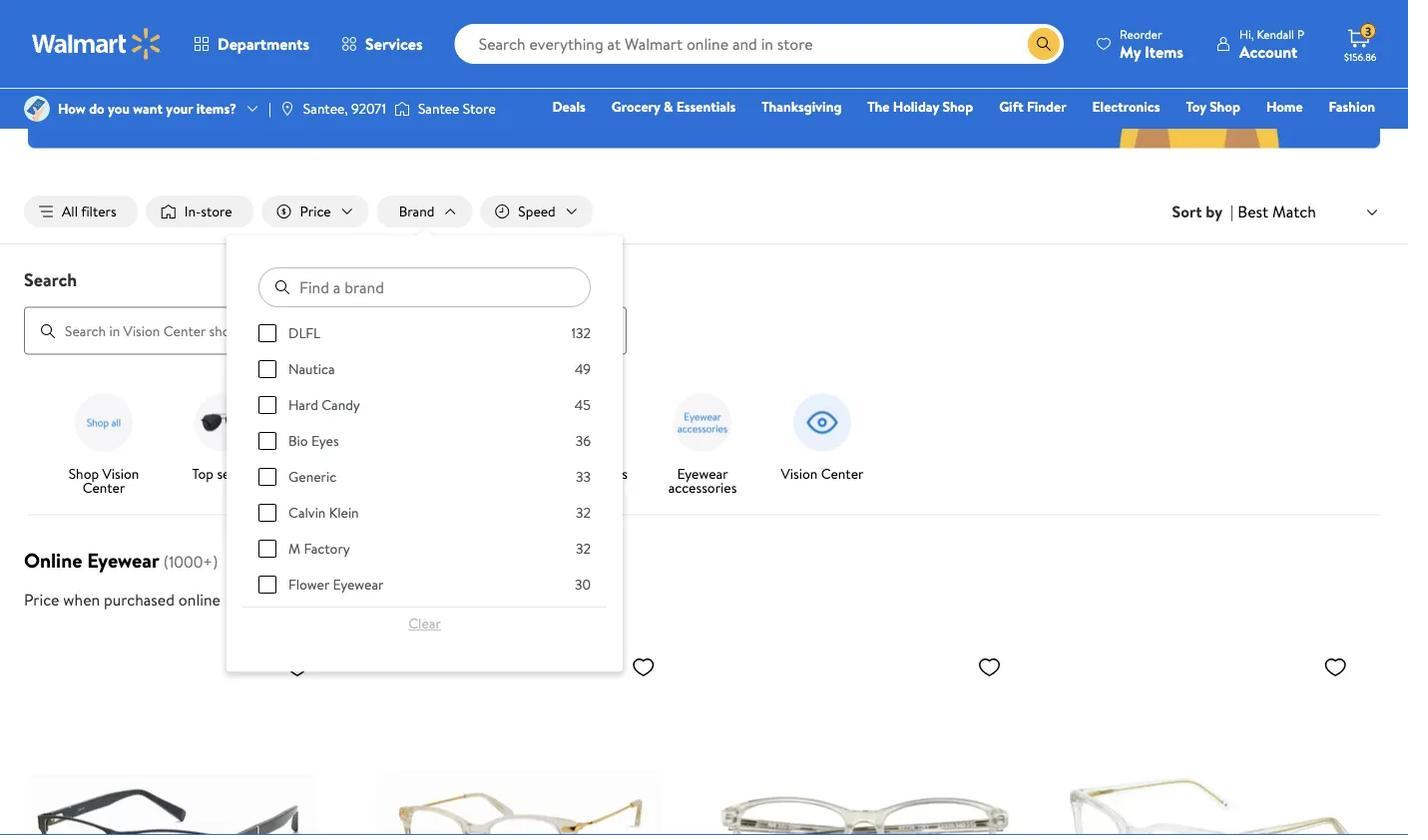 Task type: describe. For each thing, give the bounding box(es) containing it.
reorder my items
[[1120, 25, 1184, 62]]

lenses
[[591, 464, 628, 483]]

online eyewear (1000+)
[[24, 546, 218, 574]]

how do you want your items?
[[58, 99, 237, 118]]

kendall
[[1257, 25, 1295, 42]]

one debit
[[1223, 125, 1290, 144]]

32 for calvin klein
[[576, 503, 591, 523]]

clear
[[409, 614, 441, 634]]

30
[[575, 575, 591, 595]]

vision center
[[781, 464, 864, 483]]

sean john teacup image
[[1067, 647, 1356, 836]]

account
[[1240, 40, 1298, 62]]

the holiday shop
[[868, 97, 974, 116]]

eyes
[[312, 431, 339, 451]]

search image
[[40, 323, 56, 339]]

candy
[[322, 395, 360, 415]]

fashion link
[[1321, 96, 1385, 117]]

eyewear for flower
[[333, 575, 384, 595]]

dlfl rectangle image
[[28, 647, 317, 836]]

eyeglass frames image
[[308, 387, 379, 459]]

walmart
[[547, 15, 664, 60]]

my
[[1120, 40, 1141, 62]]

in-store button
[[146, 196, 254, 228]]

49
[[575, 360, 591, 379]]

top sellers
[[192, 464, 255, 483]]

shop vision center link
[[52, 387, 156, 499]]

eyeglass
[[296, 464, 346, 483]]

contact
[[538, 464, 588, 483]]

in-store
[[184, 202, 232, 221]]

top sellers link
[[172, 387, 276, 485]]

purchased
[[104, 589, 175, 611]]

add to favorites list, bio eyes women's be226 hibiscus crystal eyeglass frames image
[[978, 655, 1002, 680]]

by
[[1206, 201, 1223, 223]]

holiday
[[893, 97, 940, 116]]

eyewear for online
[[87, 546, 159, 574]]

center for walmart
[[765, 15, 862, 60]]

eyewear accessories link
[[651, 387, 755, 499]]

best match button
[[1234, 199, 1385, 225]]

online
[[24, 546, 82, 574]]

eyewear inside eyewear accessories
[[677, 464, 728, 483]]

gift finder link
[[991, 96, 1076, 117]]

legal information image
[[229, 592, 245, 608]]

eyewear accessories image
[[667, 387, 739, 459]]

store
[[201, 202, 232, 221]]

toy shop
[[1187, 97, 1241, 116]]

best match
[[1238, 201, 1317, 222]]

contact lenses link
[[531, 387, 635, 485]]

reorder
[[1120, 25, 1163, 42]]

departments
[[218, 33, 310, 55]]

clear button
[[259, 608, 591, 640]]

bio eyes women's be226 hibiscus crystal eyeglass frames image
[[720, 647, 1010, 836]]

$156.86
[[1345, 50, 1377, 63]]

designer looks for less women's wop69 crystal/gold frames image
[[374, 647, 664, 836]]

| inside sort and filter section element
[[1231, 201, 1234, 223]]

search icon image
[[1036, 36, 1052, 52]]

top sellers image
[[188, 387, 260, 459]]

frames
[[350, 464, 391, 483]]

services
[[366, 33, 423, 55]]

items
[[1145, 40, 1184, 62]]

one
[[1223, 125, 1253, 144]]

sort
[[1173, 201, 1203, 223]]

the
[[868, 97, 890, 116]]

shop inside walmart vision center shop eyewear & more.
[[618, 60, 657, 85]]

search search field containing search
[[0, 267, 1409, 355]]

shop vision center
[[69, 464, 139, 497]]

klein
[[329, 503, 359, 523]]

Walmart Site-Wide search field
[[455, 24, 1064, 64]]

deals
[[553, 97, 586, 116]]

accessories
[[669, 478, 737, 497]]

fashion
[[1329, 97, 1376, 116]]

36
[[576, 431, 591, 451]]

& inside walmart vision center shop eyewear & more.
[[730, 60, 742, 85]]

hard candy
[[289, 395, 360, 415]]

santee
[[418, 99, 460, 118]]

registry
[[1146, 125, 1197, 144]]

calvin klein
[[289, 503, 359, 523]]

vision center image
[[787, 387, 859, 459]]

Find a brand search field
[[259, 268, 591, 308]]

services button
[[326, 20, 439, 68]]

debit
[[1256, 125, 1290, 144]]

electronics link
[[1084, 96, 1170, 117]]

add to favorites list, dlfl rectangle image
[[286, 655, 310, 680]]

sort by |
[[1173, 201, 1234, 223]]

items?
[[196, 99, 237, 118]]

contact lenses
[[538, 464, 628, 483]]

finder
[[1027, 97, 1067, 116]]

Search in Vision Center shop all search field
[[24, 307, 627, 355]]

walmart image
[[32, 28, 162, 60]]

santee,
[[303, 99, 348, 118]]

all
[[62, 202, 78, 221]]

electronics
[[1093, 97, 1161, 116]]

shop right holiday
[[943, 97, 974, 116]]

p
[[1298, 25, 1305, 42]]

store
[[463, 99, 496, 118]]



Task type: vqa. For each thing, say whether or not it's contained in the screenshot.
Best
yes



Task type: locate. For each thing, give the bounding box(es) containing it.
flower
[[289, 575, 330, 595]]

0 horizontal spatial vision
[[102, 464, 139, 483]]

how
[[58, 99, 86, 118]]

32
[[576, 503, 591, 523], [576, 539, 591, 559]]

Search search field
[[455, 24, 1064, 64], [0, 267, 1409, 355]]

price for price when purchased online
[[24, 589, 59, 611]]

None checkbox
[[259, 325, 277, 343], [259, 361, 277, 378], [259, 432, 277, 450], [259, 468, 277, 486], [259, 325, 277, 343], [259, 361, 277, 378], [259, 432, 277, 450], [259, 468, 277, 486]]

& left more.
[[730, 60, 742, 85]]

vision center link
[[771, 387, 875, 485]]

you
[[108, 99, 130, 118]]

calvin
[[289, 503, 326, 523]]

online
[[179, 589, 221, 611]]

0 horizontal spatial |
[[269, 99, 271, 118]]

your
[[166, 99, 193, 118]]

 image
[[24, 96, 50, 122], [279, 101, 295, 117]]

eyewear down factory
[[333, 575, 384, 595]]

1 horizontal spatial &
[[730, 60, 742, 85]]

grocery
[[612, 97, 661, 116]]

(1000+)
[[163, 551, 218, 573]]

 image
[[394, 99, 410, 119]]

gift
[[1000, 97, 1024, 116]]

center down shop vision center image
[[83, 478, 125, 497]]

essentials
[[677, 97, 736, 116]]

|
[[269, 99, 271, 118], [1231, 201, 1234, 223]]

shop down shop vision center image
[[69, 464, 99, 483]]

vision inside vision center 'link'
[[781, 464, 818, 483]]

thanksgiving link
[[753, 96, 851, 117]]

home link
[[1258, 96, 1313, 117]]

sort and filter section element
[[0, 180, 1409, 244]]

speed
[[519, 202, 556, 221]]

bio eyes
[[289, 431, 339, 451]]

brand
[[399, 202, 435, 221]]

1 32 from the top
[[576, 503, 591, 523]]

price right store
[[300, 202, 331, 221]]

group containing dlfl
[[259, 324, 591, 836]]

None checkbox
[[259, 396, 277, 414], [259, 504, 277, 522], [259, 540, 277, 558], [259, 576, 277, 594], [259, 396, 277, 414], [259, 504, 277, 522], [259, 540, 277, 558], [259, 576, 277, 594]]

sellers
[[217, 464, 255, 483]]

eyeglass frames link
[[292, 387, 395, 485]]

gift finder
[[1000, 97, 1067, 116]]

price inside dropdown button
[[300, 202, 331, 221]]

| right by
[[1231, 201, 1234, 223]]

filters
[[81, 202, 117, 221]]

hard
[[289, 395, 318, 415]]

want
[[133, 99, 163, 118]]

registry link
[[1137, 124, 1206, 145]]

add to favorites list, sean john teacup image
[[1324, 655, 1348, 680]]

nautica
[[289, 360, 335, 379]]

shop up grocery
[[618, 60, 657, 85]]

| right items?
[[269, 99, 271, 118]]

2 32 from the top
[[576, 539, 591, 559]]

center up thanksgiving link
[[765, 15, 862, 60]]

toy shop link
[[1178, 96, 1250, 117]]

price
[[300, 202, 331, 221], [24, 589, 59, 611]]

santee, 92071
[[303, 99, 386, 118]]

center down 'vision center' image
[[821, 464, 864, 483]]

0 horizontal spatial price
[[24, 589, 59, 611]]

0 horizontal spatial &
[[664, 97, 673, 116]]

eyewear
[[677, 464, 728, 483], [87, 546, 159, 574], [333, 575, 384, 595]]

 image left santee,
[[279, 101, 295, 117]]

32 for m factory
[[576, 539, 591, 559]]

one debit link
[[1214, 124, 1299, 145]]

 image for santee, 92071
[[279, 101, 295, 117]]

eyewear inside group
[[333, 575, 384, 595]]

0 horizontal spatial  image
[[24, 96, 50, 122]]

price for price
[[300, 202, 331, 221]]

eyewear down the eyewear accessories image
[[677, 464, 728, 483]]

walmart vision center. shop eyewear and more. image
[[28, 0, 1381, 148]]

brand button
[[377, 196, 473, 228]]

&
[[730, 60, 742, 85], [664, 97, 673, 116]]

center inside shop vision center
[[83, 478, 125, 497]]

1 horizontal spatial  image
[[279, 101, 295, 117]]

shop inside shop vision center
[[69, 464, 99, 483]]

1 vertical spatial eyewear
[[87, 546, 159, 574]]

0 vertical spatial search search field
[[455, 24, 1064, 64]]

add to favorites list, designer looks for less women's wop69 crystal/gold frames image
[[632, 655, 656, 680]]

contact lenses image
[[547, 387, 619, 459]]

grocery & essentials link
[[603, 96, 745, 117]]

hi,
[[1240, 25, 1255, 42]]

2 vertical spatial eyewear
[[333, 575, 384, 595]]

hi, kendall p account
[[1240, 25, 1305, 62]]

shop
[[618, 60, 657, 85], [943, 97, 974, 116], [1210, 97, 1241, 116], [69, 464, 99, 483]]

vision inside walmart vision center shop eyewear & more.
[[672, 15, 757, 60]]

center inside 'link'
[[821, 464, 864, 483]]

home
[[1267, 97, 1304, 116]]

1 horizontal spatial eyewear
[[333, 575, 384, 595]]

2 horizontal spatial eyewear
[[677, 464, 728, 483]]

eyeglass frames
[[296, 464, 391, 483]]

toy
[[1187, 97, 1207, 116]]

32 up "30"
[[576, 539, 591, 559]]

0 vertical spatial 32
[[576, 503, 591, 523]]

0 vertical spatial |
[[269, 99, 271, 118]]

& right grocery
[[664, 97, 673, 116]]

group
[[259, 324, 591, 836]]

fashion registry
[[1146, 97, 1376, 144]]

1 vertical spatial |
[[1231, 201, 1234, 223]]

1 vertical spatial &
[[664, 97, 673, 116]]

vision inside shop vision center
[[102, 464, 139, 483]]

1 horizontal spatial |
[[1231, 201, 1234, 223]]

0 vertical spatial &
[[730, 60, 742, 85]]

thanksgiving
[[762, 97, 842, 116]]

center inside walmart vision center shop eyewear & more.
[[765, 15, 862, 60]]

price left when
[[24, 589, 59, 611]]

0 horizontal spatial eyewear
[[87, 546, 159, 574]]

1 horizontal spatial price
[[300, 202, 331, 221]]

132
[[572, 324, 591, 343]]

eyewear
[[661, 60, 726, 85]]

factory
[[304, 539, 350, 559]]

santee store
[[418, 99, 496, 118]]

 image left the how
[[24, 96, 50, 122]]

search
[[24, 267, 77, 292]]

1 vertical spatial search search field
[[0, 267, 1409, 355]]

1 vertical spatial 32
[[576, 539, 591, 559]]

 image for how do you want your items?
[[24, 96, 50, 122]]

1 horizontal spatial vision
[[672, 15, 757, 60]]

departments button
[[178, 20, 326, 68]]

vision for shop
[[102, 464, 139, 483]]

match
[[1273, 201, 1317, 222]]

vision for walmart
[[672, 15, 757, 60]]

all filters
[[62, 202, 117, 221]]

0 vertical spatial eyewear
[[677, 464, 728, 483]]

speed button
[[481, 196, 594, 228]]

dlfl
[[289, 324, 321, 343]]

eyewear up price when purchased online
[[87, 546, 159, 574]]

price button
[[262, 196, 369, 228]]

all filters button
[[24, 196, 138, 228]]

2 horizontal spatial vision
[[781, 464, 818, 483]]

1 vertical spatial price
[[24, 589, 59, 611]]

center for shop
[[83, 478, 125, 497]]

0 vertical spatial price
[[300, 202, 331, 221]]

45
[[575, 395, 591, 415]]

shop vision center image
[[68, 387, 140, 459]]

33
[[576, 467, 591, 487]]

eyewear accessories
[[669, 464, 737, 497]]

shop right toy
[[1210, 97, 1241, 116]]

32 down 33
[[576, 503, 591, 523]]

best
[[1238, 201, 1269, 222]]

m factory
[[289, 539, 350, 559]]

m
[[289, 539, 301, 559]]

walmart vision center shop eyewear & more.
[[547, 15, 862, 85]]



